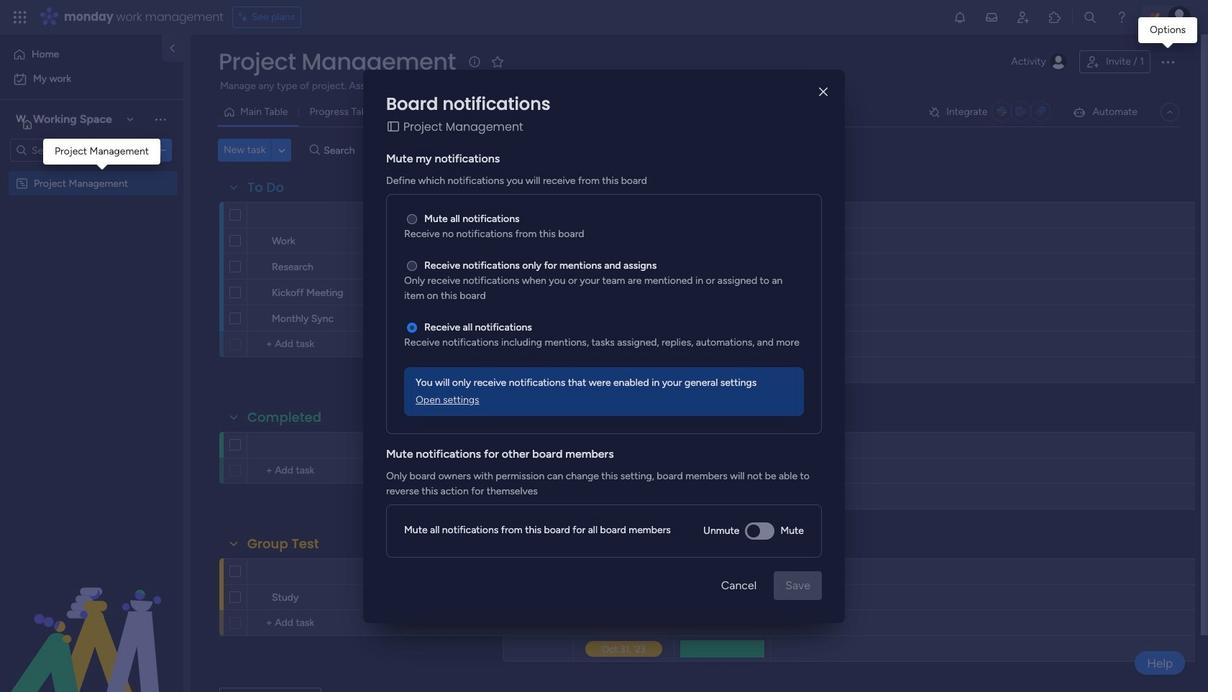 Task type: describe. For each thing, give the bounding box(es) containing it.
show board description image
[[466, 55, 483, 69]]

column information image
[[751, 566, 762, 578]]

arrow down image
[[489, 142, 506, 159]]

close image
[[819, 87, 828, 98]]

workspace selection element
[[14, 111, 114, 129]]

Search in workspace field
[[30, 142, 120, 159]]

1 v2 overdue deadline image from the top
[[579, 234, 590, 248]]

Search field
[[320, 140, 363, 160]]

invite members image
[[1016, 10, 1031, 24]]

see plans image
[[239, 9, 252, 25]]

board activity image
[[1050, 53, 1067, 70]]

lottie animation element
[[0, 547, 183, 693]]

add to favorites image
[[490, 54, 505, 69]]

lottie animation image
[[0, 547, 183, 693]]

2 v2 overdue deadline image from the top
[[579, 260, 590, 273]]

1 vertical spatial option
[[9, 68, 175, 91]]

v2 done deadline image
[[579, 286, 590, 299]]

monday marketplace image
[[1048, 10, 1062, 24]]



Task type: locate. For each thing, give the bounding box(es) containing it.
v2 search image
[[310, 142, 320, 158]]

update feed image
[[985, 10, 999, 24]]

help image
[[1115, 10, 1129, 24]]

angle down image
[[278, 145, 285, 156]]

bob builder image
[[1168, 6, 1191, 29]]

option
[[9, 43, 153, 66], [9, 68, 175, 91], [0, 170, 183, 173]]

None field
[[215, 47, 459, 77], [244, 178, 288, 197], [520, 207, 557, 223], [244, 409, 325, 427], [520, 438, 557, 453], [600, 438, 649, 453], [244, 535, 323, 554], [704, 564, 741, 580], [215, 47, 459, 77], [244, 178, 288, 197], [520, 207, 557, 223], [244, 409, 325, 427], [520, 438, 557, 453], [600, 438, 649, 453], [244, 535, 323, 554], [704, 564, 741, 580]]

1 vertical spatial v2 overdue deadline image
[[579, 260, 590, 273]]

workspace image
[[14, 111, 28, 127]]

2 vertical spatial option
[[0, 170, 183, 173]]

select product image
[[13, 10, 27, 24]]

list box
[[0, 168, 183, 389]]

dialog
[[363, 69, 845, 623]]

0 vertical spatial option
[[9, 43, 153, 66]]

0 vertical spatial v2 overdue deadline image
[[579, 234, 590, 248]]

v2 overdue deadline image
[[579, 234, 590, 248], [579, 260, 590, 273]]

search everything image
[[1083, 10, 1097, 24]]

collapse board header image
[[1164, 106, 1176, 118]]

notifications image
[[953, 10, 967, 24]]

add view image
[[394, 107, 400, 118]]



Task type: vqa. For each thing, say whether or not it's contained in the screenshot.
admin
no



